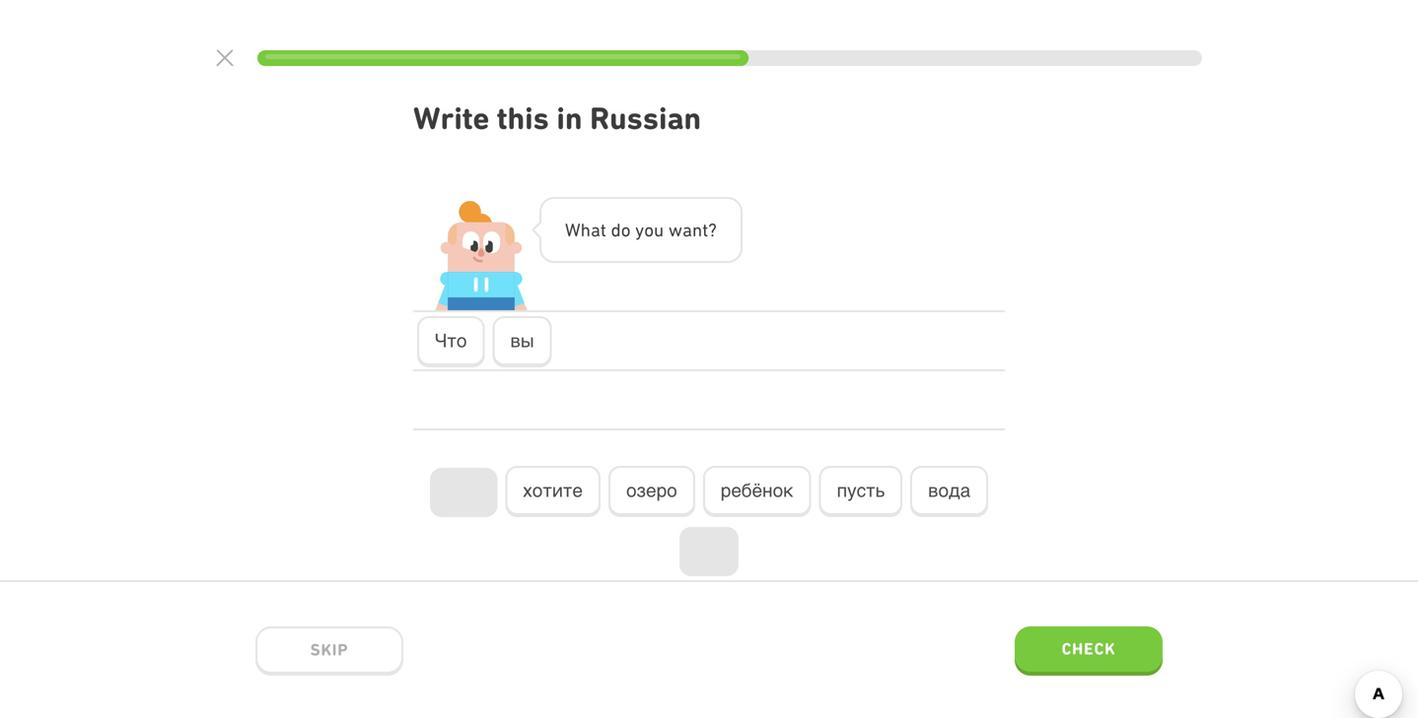 Task type: locate. For each thing, give the bounding box(es) containing it.
0 horizontal spatial a
[[591, 219, 600, 241]]

озеро
[[626, 480, 677, 502]]

w
[[669, 219, 683, 241]]

a
[[591, 219, 600, 241], [683, 219, 692, 241]]

1 horizontal spatial t
[[702, 219, 708, 241]]

t right the w
[[702, 219, 708, 241]]

n
[[692, 219, 702, 241]]

write this in russian
[[413, 100, 701, 137]]

1 t from the left
[[600, 219, 606, 241]]

1 horizontal spatial o
[[644, 219, 654, 241]]

o
[[621, 219, 631, 241], [644, 219, 654, 241]]

y
[[635, 219, 644, 241]]

t for a
[[600, 219, 606, 241]]

t left d
[[600, 219, 606, 241]]

2 o from the left
[[644, 219, 654, 241]]

вы button
[[493, 317, 552, 368]]

вы
[[510, 330, 534, 352]]

h
[[581, 219, 591, 241]]

0 horizontal spatial t
[[600, 219, 606, 241]]

o left the w
[[644, 219, 654, 241]]

2 t from the left
[[702, 219, 708, 241]]

a left d
[[591, 219, 600, 241]]

0 horizontal spatial o
[[621, 219, 631, 241]]

2 a from the left
[[683, 219, 692, 241]]

w a n t ?
[[669, 219, 717, 241]]

t
[[600, 219, 606, 241], [702, 219, 708, 241]]

skip button
[[255, 627, 403, 677]]

что
[[435, 330, 467, 352]]

w h a t d o y o u
[[565, 219, 664, 241]]

1 horizontal spatial a
[[683, 219, 692, 241]]

o left y
[[621, 219, 631, 241]]

озеро button
[[608, 467, 695, 518]]

w
[[565, 219, 581, 241]]

a left ?
[[683, 219, 692, 241]]

progress bar
[[257, 50, 1202, 66]]

ребёнок button
[[703, 467, 811, 518]]

хотите button
[[505, 467, 601, 518]]



Task type: vqa. For each thing, say whether or not it's contained in the screenshot.
1st a from the left
yes



Task type: describe. For each thing, give the bounding box(es) containing it.
russian
[[590, 100, 701, 137]]

вода
[[928, 480, 971, 502]]

d
[[611, 219, 621, 241]]

u
[[654, 219, 664, 241]]

1 a from the left
[[591, 219, 600, 241]]

1 o from the left
[[621, 219, 631, 241]]

?
[[708, 219, 717, 241]]

пусть button
[[819, 467, 903, 518]]

t for n
[[702, 219, 708, 241]]

вода button
[[910, 467, 988, 518]]

write
[[413, 100, 489, 137]]

check button
[[1015, 627, 1163, 677]]

this
[[497, 100, 549, 137]]

ребёнок
[[721, 480, 793, 502]]

check
[[1062, 640, 1116, 659]]

skip
[[310, 641, 349, 660]]

хотите
[[523, 480, 583, 502]]

in
[[557, 100, 582, 137]]

что button
[[417, 317, 485, 368]]

пусть
[[837, 480, 885, 502]]



